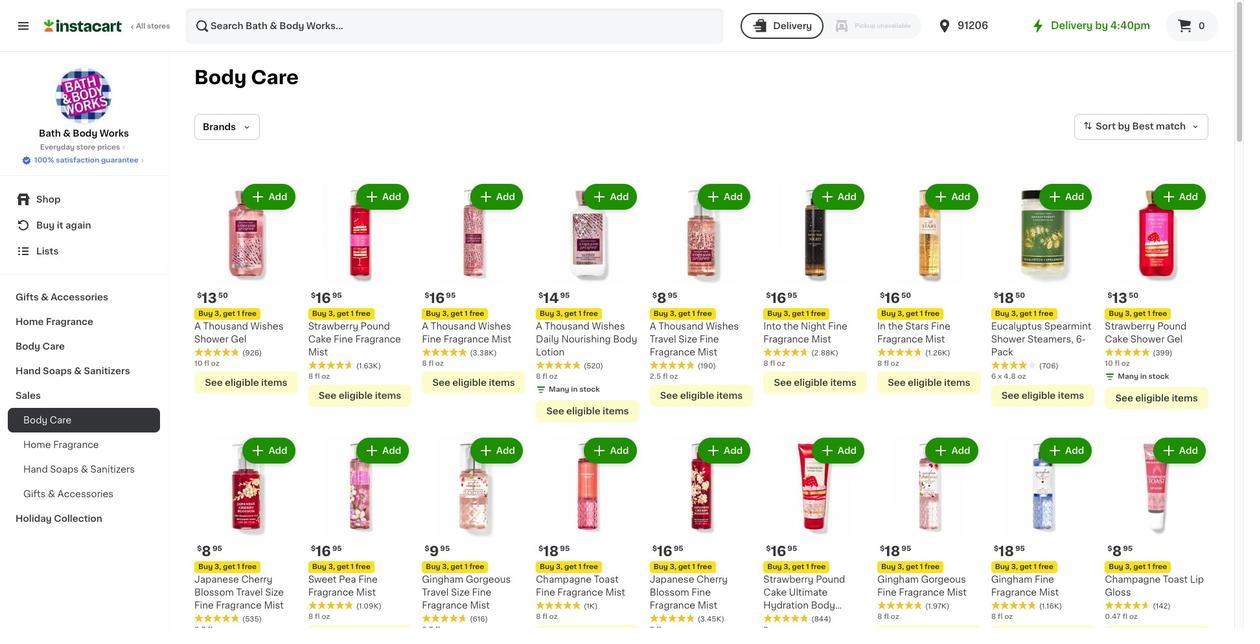 Task type: describe. For each thing, give the bounding box(es) containing it.
buy 3, get 1 free for eucalyptus spearmint shower steamers, 6- pack
[[995, 310, 1054, 317]]

strawberry pound cake fine fragrance mist
[[308, 322, 401, 357]]

& up holiday collection
[[48, 490, 55, 499]]

0 vertical spatial gifts
[[16, 293, 39, 302]]

2 gifts & accessories link from the top
[[8, 482, 160, 507]]

(190)
[[698, 363, 716, 370]]

1 for eucalyptus spearmint shower steamers, 6- pack
[[1034, 310, 1037, 317]]

sweet pea fine fragrance mist
[[308, 576, 378, 598]]

fine inside into the night fine fragrance mist
[[828, 322, 848, 331]]

bath
[[39, 129, 61, 138]]

2.5
[[650, 373, 661, 380]]

stars
[[906, 322, 929, 331]]

fine inside gingham fine fragrance mist
[[1035, 576, 1054, 585]]

cream
[[764, 615, 794, 624]]

store
[[76, 144, 95, 151]]

mist inside strawberry pound cake fine fragrance mist
[[308, 348, 328, 357]]

mist inside sweet pea fine fragrance mist
[[356, 589, 376, 598]]

(926)
[[242, 350, 262, 357]]

eucalyptus spearmint shower steamers, 6- pack
[[991, 322, 1092, 357]]

best
[[1132, 122, 1154, 131]]

buy it again link
[[8, 213, 160, 238]]

(1.97k)
[[925, 604, 950, 611]]

sales
[[16, 391, 41, 401]]

blossom for 8
[[194, 589, 234, 598]]

oz for champagne toast fine fragrance mist
[[549, 614, 558, 621]]

oz for gingham fine fragrance mist
[[1005, 614, 1013, 621]]

fragrance inside gingham gorgeous fine fragrance mist
[[899, 589, 945, 598]]

japanese for 16
[[650, 576, 694, 585]]

champagne toast lip gloss
[[1105, 576, 1204, 598]]

9
[[429, 545, 439, 559]]

$ for gingham gorgeous fine fragrance mist
[[880, 546, 885, 553]]

fragrance inside the a thousand wishes fine fragrance mist
[[444, 335, 489, 344]]

match
[[1156, 122, 1186, 131]]

hand soaps & sanitizers for second the hand soaps & sanitizers link from the bottom
[[16, 367, 130, 376]]

get for champagne toast fine fragrance mist
[[564, 564, 577, 571]]

get for champagne toast lip gloss
[[1134, 564, 1146, 571]]

(399)
[[1153, 350, 1173, 357]]

& down lists
[[41, 293, 48, 302]]

mist inside the japanese cherry blossom fine fragrance mist
[[698, 602, 718, 611]]

lotion
[[536, 348, 565, 357]]

1 for strawberry pound cake fine fragrance mist
[[351, 310, 354, 317]]

(2.88k)
[[812, 350, 838, 357]]

16 for in the stars fine fragrance mist
[[885, 291, 900, 305]]

91206 button
[[937, 8, 1015, 44]]

free for eucalyptus spearmint shower steamers, 6- pack
[[1039, 310, 1054, 317]]

2 body care link from the top
[[8, 408, 160, 433]]

buy for champagne toast fine fragrance mist
[[540, 564, 554, 571]]

mist inside gingham fine fragrance mist
[[1039, 589, 1059, 598]]

3, for eucalyptus spearmint shower steamers, 6- pack
[[1011, 310, 1018, 317]]

instacart logo image
[[44, 18, 122, 34]]

home for body
[[16, 318, 44, 327]]

bath & body works link
[[39, 67, 129, 140]]

6 x 4.8 oz
[[991, 373, 1026, 380]]

items for in the stars fine fragrance mist
[[944, 378, 971, 387]]

0 vertical spatial care
[[251, 68, 299, 87]]

japanese cherry blossom travel size fine fragrance mist
[[194, 576, 284, 611]]

fl for gingham gorgeous fine fragrance mist
[[884, 614, 889, 621]]

2 hand soaps & sanitizers link from the top
[[8, 458, 160, 482]]

by for delivery
[[1095, 21, 1108, 30]]

strawberry pound cake ultimate hydration body cream
[[764, 576, 845, 624]]

fine inside sweet pea fine fragrance mist
[[358, 576, 378, 585]]

add for a thousand wishes fine fragrance mist
[[496, 192, 515, 202]]

3, for gingham gorgeous travel size fine fragrance mist
[[442, 564, 449, 571]]

bath & body works
[[39, 129, 129, 138]]

16 for into the night fine fragrance mist
[[771, 291, 786, 305]]

fine inside in the stars fine fragrance mist
[[931, 322, 951, 331]]

holiday collection
[[16, 515, 102, 524]]

strawberry pound cake shower gel
[[1105, 322, 1187, 344]]

mist inside in the stars fine fragrance mist
[[925, 335, 945, 344]]

(706)
[[1039, 363, 1059, 370]]

$ 9 95
[[425, 545, 450, 559]]

8 up a thousand wishes travel size fine fragrance mist
[[657, 291, 667, 305]]

fragrance inside gingham fine fragrance mist
[[991, 589, 1037, 598]]

pack
[[991, 348, 1013, 357]]

95 for gingham gorgeous travel size fine fragrance mist
[[440, 546, 450, 553]]

items for eucalyptus spearmint shower steamers, 6- pack
[[1058, 391, 1084, 400]]

add for in the stars fine fragrance mist
[[952, 192, 971, 202]]

3, for gingham gorgeous fine fragrance mist
[[898, 564, 904, 571]]

ultimate
[[789, 589, 828, 598]]

fine inside 'champagne toast fine fragrance mist'
[[536, 589, 555, 598]]

fragrance inside the japanese cherry blossom travel size fine fragrance mist
[[216, 602, 262, 611]]

lists link
[[8, 238, 160, 264]]

(1.09k)
[[356, 604, 382, 611]]

works
[[100, 129, 129, 138]]

buy 3, get 1 free for in the stars fine fragrance mist
[[881, 310, 940, 317]]

hand for second the hand soaps & sanitizers link from the top of the page
[[23, 465, 48, 474]]

8 for gingham gorgeous fine fragrance mist
[[877, 614, 882, 621]]

fine inside a thousand wishes travel size fine fragrance mist
[[700, 335, 719, 344]]

fine inside the japanese cherry blossom fine fragrance mist
[[692, 589, 711, 598]]

daily
[[536, 335, 559, 344]]

(1k)
[[584, 604, 598, 611]]

fragrance inside a thousand wishes travel size fine fragrance mist
[[650, 348, 695, 357]]

13 for strawberry
[[1113, 291, 1128, 305]]

8 up gloss in the bottom of the page
[[1113, 545, 1122, 559]]

a thousand wishes fine fragrance mist
[[422, 322, 511, 344]]

into the night fine fragrance mist
[[764, 322, 848, 344]]

free for japanese cherry blossom fine fragrance mist
[[697, 564, 712, 571]]

$ for champagne toast fine fragrance mist
[[539, 546, 543, 553]]

get for a thousand wishes daily nourishing body lotion
[[564, 310, 577, 317]]

Best match Sort by field
[[1075, 114, 1209, 140]]

get for strawberry pound cake ultimate hydration body cream
[[792, 564, 804, 571]]

get for gingham gorgeous fine fragrance mist
[[906, 564, 918, 571]]

1 vertical spatial care
[[42, 342, 65, 351]]

body down sales at the left bottom of page
[[23, 416, 47, 425]]

see eligible items for strawberry pound cake fine fragrance mist
[[319, 391, 401, 400]]

champagne toast fine fragrance mist
[[536, 576, 625, 598]]

91206
[[958, 21, 988, 30]]

add button for a thousand wishes daily nourishing body lotion
[[585, 185, 636, 209]]

see eligible items for in the stars fine fragrance mist
[[888, 378, 971, 387]]

x
[[998, 373, 1002, 380]]

gingham for fragrance
[[991, 576, 1033, 585]]

buy left it
[[36, 221, 55, 230]]

delivery button
[[741, 13, 824, 39]]

delivery by 4:40pm
[[1051, 21, 1150, 30]]

(3.38k)
[[470, 350, 497, 357]]

1 vertical spatial gifts & accessories
[[23, 490, 114, 499]]

gingham gorgeous travel size fine fragrance mist
[[422, 576, 511, 611]]

see for in the stars fine fragrance mist
[[888, 378, 906, 387]]

holiday
[[16, 515, 52, 524]]

1 for sweet pea fine fragrance mist
[[351, 564, 354, 571]]

japanese for 8
[[194, 576, 239, 585]]

sort by
[[1096, 122, 1130, 131]]

many for 13
[[1118, 373, 1139, 380]]

(3.45k)
[[698, 617, 725, 624]]

collection
[[54, 515, 102, 524]]

6
[[991, 373, 996, 380]]

see eligible items button for in the stars fine fragrance mist
[[877, 372, 981, 394]]

2.5 fl oz
[[650, 373, 678, 380]]

fl for champagne toast fine fragrance mist
[[543, 614, 548, 621]]

gingham for travel
[[422, 576, 463, 585]]

items for strawberry pound cake shower gel
[[1172, 394, 1198, 403]]

$ 16 50
[[880, 291, 911, 305]]

add button for gingham fine fragrance mist
[[1041, 439, 1091, 463]]

4:40pm
[[1111, 21, 1150, 30]]

shower inside eucalyptus spearmint shower steamers, 6- pack
[[991, 335, 1025, 344]]

0 vertical spatial body care
[[194, 68, 299, 87]]

cake for ultimate
[[764, 589, 787, 598]]

1 vertical spatial gifts
[[23, 490, 46, 499]]

10 fl oz for strawberry pound cake shower gel
[[1105, 360, 1130, 367]]

all
[[136, 23, 145, 30]]

buy 3, get 1 free for gingham gorgeous travel size fine fragrance mist
[[426, 564, 484, 571]]

mist inside the japanese cherry blossom travel size fine fragrance mist
[[264, 602, 284, 611]]

again
[[65, 221, 91, 230]]

3, for strawberry pound cake ultimate hydration body cream
[[784, 564, 790, 571]]

free for japanese cherry blossom travel size fine fragrance mist
[[242, 564, 257, 571]]

$ 14 95
[[539, 291, 570, 305]]

everyday store prices link
[[40, 143, 128, 153]]

1 for in the stars fine fragrance mist
[[920, 310, 923, 317]]

see eligible items for a thousand wishes travel size fine fragrance mist
[[660, 391, 743, 400]]

guarantee
[[101, 157, 139, 164]]

body up brands
[[194, 68, 247, 87]]

2 vertical spatial body care
[[23, 416, 71, 425]]

a thousand wishes daily nourishing body lotion
[[536, 322, 637, 357]]

fl for a thousand wishes daily nourishing body lotion
[[543, 373, 548, 380]]

$ 13 50 for a
[[197, 291, 228, 305]]

add button for a thousand wishes travel size fine fragrance mist
[[699, 185, 749, 209]]

3, for japanese cherry blossom travel size fine fragrance mist
[[214, 564, 221, 571]]

sweet
[[308, 576, 337, 585]]

fragrance inside into the night fine fragrance mist
[[764, 335, 809, 344]]

by for sort
[[1118, 122, 1130, 131]]

gingham gorgeous fine fragrance mist
[[877, 576, 967, 598]]

oz right 4.8
[[1018, 373, 1026, 380]]

hand soaps & sanitizers for second the hand soaps & sanitizers link from the top of the page
[[23, 465, 135, 474]]

toast for 8
[[1163, 576, 1188, 585]]

8 for in the stars fine fragrance mist
[[877, 360, 882, 367]]

nourishing
[[562, 335, 611, 344]]

japanese cherry blossom fine fragrance mist
[[650, 576, 728, 611]]

1 body care link from the top
[[8, 334, 160, 359]]

travel inside gingham gorgeous travel size fine fragrance mist
[[422, 589, 449, 598]]

everyday store prices
[[40, 144, 120, 151]]

items for strawberry pound cake fine fragrance mist
[[375, 391, 401, 400]]

buy 3, get 1 free for strawberry pound cake ultimate hydration body cream
[[768, 564, 826, 571]]

100%
[[34, 157, 54, 164]]

fine inside gingham gorgeous fine fragrance mist
[[877, 589, 897, 598]]

holiday collection link
[[8, 507, 160, 531]]

fragrance inside in the stars fine fragrance mist
[[877, 335, 923, 344]]

delivery for delivery by 4:40pm
[[1051, 21, 1093, 30]]

body up sales at the left bottom of page
[[16, 342, 40, 351]]

see eligible items for into the night fine fragrance mist
[[774, 378, 857, 387]]

a thousand wishes shower gel
[[194, 322, 284, 344]]

buy 3, get 1 free for gingham fine fragrance mist
[[995, 564, 1054, 571]]

$ for strawberry pound cake fine fragrance mist
[[311, 292, 316, 299]]

gingham fine fragrance mist
[[991, 576, 1059, 598]]

pea
[[339, 576, 356, 585]]

gingham for fine
[[877, 576, 919, 585]]

& up sales link
[[74, 367, 82, 376]]

into
[[764, 322, 781, 331]]

3, for strawberry pound cake fine fragrance mist
[[328, 310, 335, 317]]

0 vertical spatial gifts & accessories
[[16, 293, 108, 302]]

14
[[543, 291, 559, 305]]

delivery by 4:40pm link
[[1031, 18, 1150, 34]]

fragrance inside sweet pea fine fragrance mist
[[308, 589, 354, 598]]

body inside "link"
[[73, 129, 97, 138]]

1 for japanese cherry blossom fine fragrance mist
[[692, 564, 695, 571]]

& up holiday collection link
[[81, 465, 88, 474]]

1 vertical spatial body care
[[16, 342, 65, 351]]

best match
[[1132, 122, 1186, 131]]

wishes for 16
[[478, 322, 511, 331]]

see eligible items button for strawberry pound cake fine fragrance mist
[[308, 385, 412, 407]]

free for strawberry pound cake shower gel
[[1153, 310, 1167, 317]]

get for gingham gorgeous travel size fine fragrance mist
[[451, 564, 463, 571]]

(1.63k)
[[356, 363, 381, 370]]

buy 3, get 1 free for gingham gorgeous fine fragrance mist
[[881, 564, 940, 571]]

6-
[[1076, 335, 1086, 344]]

(535)
[[242, 617, 262, 624]]

brands button
[[194, 114, 260, 140]]

fl for champagne toast lip gloss
[[1123, 614, 1128, 621]]

8 fl oz for a thousand wishes fine fragrance mist
[[422, 360, 444, 367]]

8 fl oz for gingham fine fragrance mist
[[991, 614, 1013, 621]]

hydration
[[764, 602, 809, 611]]

thousand for 14
[[545, 322, 590, 331]]

sales link
[[8, 384, 160, 408]]

100% satisfaction guarantee button
[[21, 153, 146, 166]]



Task type: locate. For each thing, give the bounding box(es) containing it.
1 horizontal spatial stock
[[1149, 373, 1169, 380]]

in the stars fine fragrance mist
[[877, 322, 951, 344]]

$ inside "$ 9 95"
[[425, 546, 429, 553]]

hand soaps & sanitizers link
[[8, 359, 160, 384], [8, 458, 160, 482]]

wishes inside the a thousand wishes fine fragrance mist
[[478, 322, 511, 331]]

buy up 'champagne toast fine fragrance mist'
[[540, 564, 554, 571]]

$ up eucalyptus
[[994, 292, 999, 299]]

mist inside a thousand wishes travel size fine fragrance mist
[[698, 348, 718, 357]]

1 horizontal spatial travel
[[422, 589, 449, 598]]

1 horizontal spatial gel
[[1167, 335, 1183, 344]]

2 cherry from the left
[[697, 576, 728, 585]]

0 horizontal spatial shower
[[194, 335, 229, 344]]

free up gingham gorgeous fine fragrance mist
[[925, 564, 940, 571]]

$ 13 50
[[197, 291, 228, 305], [1108, 291, 1139, 305]]

gingham inside gingham gorgeous travel size fine fragrance mist
[[422, 576, 463, 585]]

2 $ 18 95 from the left
[[880, 545, 911, 559]]

3 wishes from the left
[[478, 322, 511, 331]]

0.47
[[1105, 614, 1121, 621]]

gloss
[[1105, 589, 1131, 598]]

eligible down (706)
[[1022, 391, 1056, 400]]

10 fl oz for a thousand wishes shower gel
[[194, 360, 219, 367]]

1
[[237, 310, 240, 317], [579, 310, 582, 317], [920, 310, 923, 317], [351, 310, 354, 317], [465, 310, 468, 317], [692, 310, 695, 317], [806, 310, 809, 317], [1034, 310, 1037, 317], [1148, 310, 1151, 317], [237, 564, 240, 571], [579, 564, 582, 571], [920, 564, 923, 571], [351, 564, 354, 571], [465, 564, 468, 571], [692, 564, 695, 571], [806, 564, 809, 571], [1034, 564, 1037, 571], [1148, 564, 1151, 571]]

10 for strawberry pound cake shower gel
[[1105, 360, 1113, 367]]

$ inside $ 14 95
[[539, 292, 543, 299]]

50
[[218, 292, 228, 299], [901, 292, 911, 299], [1016, 292, 1025, 299], [1129, 292, 1139, 299]]

95 up gingham gorgeous fine fragrance mist
[[902, 546, 911, 553]]

gingham inside gingham fine fragrance mist
[[991, 576, 1033, 585]]

1 for champagne toast fine fragrance mist
[[579, 564, 582, 571]]

0 horizontal spatial cake
[[308, 335, 332, 344]]

oz for into the night fine fragrance mist
[[777, 360, 785, 367]]

buy up gingham fine fragrance mist
[[995, 564, 1010, 571]]

oz down "strawberry pound cake shower gel"
[[1122, 360, 1130, 367]]

fine inside the a thousand wishes fine fragrance mist
[[422, 335, 441, 344]]

gifts & accessories link up collection
[[8, 482, 160, 507]]

fragrance
[[46, 318, 93, 327], [877, 335, 923, 344], [355, 335, 401, 344], [444, 335, 489, 344], [764, 335, 809, 344], [650, 348, 695, 357], [53, 441, 99, 450], [558, 589, 603, 598], [899, 589, 945, 598], [308, 589, 354, 598], [991, 589, 1037, 598], [216, 602, 262, 611], [422, 602, 468, 611], [650, 602, 695, 611]]

prices
[[97, 144, 120, 151]]

3, up gingham gorgeous fine fragrance mist
[[898, 564, 904, 571]]

1 up gingham fine fragrance mist
[[1034, 564, 1037, 571]]

$ 18 95 for gingham gorgeous fine fragrance mist
[[880, 545, 911, 559]]

2 10 from the left
[[1105, 360, 1113, 367]]

1 thousand from the left
[[203, 322, 248, 331]]

oz for strawberry pound cake fine fragrance mist
[[322, 373, 330, 380]]

accessories up holiday collection link
[[58, 490, 114, 499]]

eligible
[[225, 378, 259, 387], [908, 378, 942, 387], [453, 378, 487, 387], [794, 378, 828, 387], [339, 391, 373, 400], [680, 391, 714, 400], [1022, 391, 1056, 400], [1136, 394, 1170, 403], [566, 407, 601, 416]]

see eligible items down the (520)
[[546, 407, 629, 416]]

body care link down sales at the left bottom of page
[[8, 408, 160, 433]]

many in stock
[[1118, 373, 1169, 380], [549, 386, 600, 393]]

buy 3, get 1 free up ultimate
[[768, 564, 826, 571]]

0 horizontal spatial $ 18 95
[[539, 545, 570, 559]]

buy 3, get 1 free for a thousand wishes daily nourishing body lotion
[[540, 310, 598, 317]]

10 for a thousand wishes shower gel
[[194, 360, 203, 367]]

3, down the $ 16 50
[[898, 310, 904, 317]]

see eligible items button down the (520)
[[536, 400, 639, 422]]

1 horizontal spatial 10
[[1105, 360, 1113, 367]]

hand for second the hand soaps & sanitizers link from the bottom
[[16, 367, 41, 376]]

a inside the a thousand wishes fine fragrance mist
[[422, 322, 429, 331]]

get up strawberry pound cake fine fragrance mist
[[337, 310, 349, 317]]

0 horizontal spatial in
[[571, 386, 578, 393]]

the for $ 16 50
[[888, 322, 903, 331]]

blossom inside the japanese cherry blossom travel size fine fragrance mist
[[194, 589, 234, 598]]

eligible down (3.38k) at the left of page
[[453, 378, 487, 387]]

1 for japanese cherry blossom travel size fine fragrance mist
[[237, 564, 240, 571]]

strawberry up (399)
[[1105, 322, 1155, 331]]

gorgeous inside gingham gorgeous fine fragrance mist
[[921, 576, 966, 585]]

8 fl oz down sweet
[[308, 614, 330, 621]]

2 champagne from the left
[[1105, 576, 1161, 585]]

hand
[[16, 367, 41, 376], [23, 465, 48, 474]]

strawberry for fine
[[308, 322, 358, 331]]

2 shower from the left
[[991, 335, 1025, 344]]

in inside product group
[[571, 386, 578, 393]]

see inside product group
[[546, 407, 564, 416]]

accessories
[[51, 293, 108, 302], [58, 490, 114, 499]]

get up champagne toast lip gloss
[[1134, 564, 1146, 571]]

size inside gingham gorgeous travel size fine fragrance mist
[[451, 589, 470, 598]]

0 horizontal spatial $ 13 50
[[197, 291, 228, 305]]

1 horizontal spatial many
[[1118, 373, 1139, 380]]

eligible for strawberry pound cake shower gel
[[1136, 394, 1170, 403]]

95 for a thousand wishes fine fragrance mist
[[446, 292, 456, 299]]

1 horizontal spatial blossom
[[650, 589, 689, 598]]

4 a from the left
[[650, 322, 656, 331]]

pound
[[361, 322, 390, 331], [1158, 322, 1187, 331], [816, 576, 845, 585]]

see eligible items down (2.88k)
[[774, 378, 857, 387]]

many in stock down (399)
[[1118, 373, 1169, 380]]

buy up the a thousand wishes shower gel
[[198, 310, 213, 317]]

oz for in the stars fine fragrance mist
[[891, 360, 899, 367]]

buy up a thousand wishes travel size fine fragrance mist
[[654, 310, 668, 317]]

fl for in the stars fine fragrance mist
[[884, 360, 889, 367]]

thousand inside a thousand wishes travel size fine fragrance mist
[[659, 322, 704, 331]]

get up a thousand wishes travel size fine fragrance mist
[[678, 310, 691, 317]]

$ 16 95
[[311, 291, 342, 305], [425, 291, 456, 305], [766, 291, 797, 305], [311, 545, 342, 559], [652, 545, 683, 559], [766, 545, 797, 559]]

2 gorgeous from the left
[[466, 576, 511, 585]]

free for into the night fine fragrance mist
[[811, 310, 826, 317]]

see eligible items down (3.38k) at the left of page
[[433, 378, 515, 387]]

eucalyptus
[[991, 322, 1042, 331]]

1 horizontal spatial the
[[888, 322, 903, 331]]

$ 16 95 for sweet pea fine fragrance mist
[[311, 545, 342, 559]]

satisfaction
[[56, 157, 99, 164]]

2 horizontal spatial pound
[[1158, 322, 1187, 331]]

in for 14
[[571, 386, 578, 393]]

1 champagne from the left
[[536, 576, 592, 585]]

1 vertical spatial gifts & accessories link
[[8, 482, 160, 507]]

0 horizontal spatial many
[[549, 386, 569, 393]]

8 inside product group
[[536, 373, 541, 380]]

& inside "link"
[[63, 129, 71, 138]]

2 10 fl oz from the left
[[1105, 360, 1130, 367]]

body inside a thousand wishes daily nourishing body lotion
[[613, 335, 637, 344]]

0 vertical spatial accessories
[[51, 293, 108, 302]]

fl right "2.5"
[[663, 373, 668, 380]]

2 13 from the left
[[1113, 291, 1128, 305]]

0 horizontal spatial strawberry
[[308, 322, 358, 331]]

2 gingham from the left
[[422, 576, 463, 585]]

0 vertical spatial home fragrance
[[16, 318, 93, 327]]

1 horizontal spatial 10 fl oz
[[1105, 360, 1130, 367]]

free for champagne toast fine fragrance mist
[[583, 564, 598, 571]]

1 horizontal spatial in
[[1140, 373, 1147, 380]]

hand soaps & sanitizers link up sales at the left bottom of page
[[8, 359, 160, 384]]

95 inside "$ 9 95"
[[440, 546, 450, 553]]

0 horizontal spatial $ 8 95
[[197, 545, 222, 559]]

8 up the japanese cherry blossom travel size fine fragrance mist
[[202, 545, 211, 559]]

see eligible items for a thousand wishes daily nourishing body lotion
[[546, 407, 629, 416]]

2 horizontal spatial $ 18 95
[[994, 545, 1025, 559]]

3 50 from the left
[[1016, 292, 1025, 299]]

stock down (399)
[[1149, 373, 1169, 380]]

hand soaps & sanitizers up collection
[[23, 465, 135, 474]]

see eligible items down (1.26k) at bottom
[[888, 378, 971, 387]]

buy 3, get 1 free up the japanese cherry blossom fine fragrance mist
[[654, 564, 712, 571]]

buy 3, get 1 free for champagne toast lip gloss
[[1109, 564, 1167, 571]]

2 wishes from the left
[[592, 322, 625, 331]]

1 horizontal spatial japanese
[[650, 576, 694, 585]]

16
[[885, 291, 900, 305], [316, 291, 331, 305], [429, 291, 445, 305], [771, 291, 786, 305], [316, 545, 331, 559], [657, 545, 672, 559], [771, 545, 786, 559]]

cherry inside the japanese cherry blossom travel size fine fragrance mist
[[241, 576, 272, 585]]

16 up strawberry pound cake fine fragrance mist
[[316, 291, 331, 305]]

see eligible items down the (190)
[[660, 391, 743, 400]]

13 up "strawberry pound cake shower gel"
[[1113, 291, 1128, 305]]

add button for in the stars fine fragrance mist
[[927, 185, 977, 209]]

cake for fine
[[308, 335, 332, 344]]

gifts & accessories link
[[8, 285, 160, 310], [8, 482, 160, 507]]

buy 3, get 1 free for a thousand wishes shower gel
[[198, 310, 257, 317]]

fragrance inside the japanese cherry blossom fine fragrance mist
[[650, 602, 695, 611]]

2 japanese from the left
[[650, 576, 694, 585]]

0 vertical spatial home
[[16, 318, 44, 327]]

1 horizontal spatial cake
[[764, 589, 787, 598]]

95 for gingham fine fragrance mist
[[1016, 546, 1025, 553]]

(616)
[[470, 617, 488, 624]]

blossom inside the japanese cherry blossom fine fragrance mist
[[650, 589, 689, 598]]

gel inside "strawberry pound cake shower gel"
[[1167, 335, 1183, 344]]

gorgeous up (616)
[[466, 576, 511, 585]]

0 vertical spatial hand
[[16, 367, 41, 376]]

1 horizontal spatial many in stock
[[1118, 373, 1169, 380]]

8 fl oz for champagne toast fine fragrance mist
[[536, 614, 558, 621]]

thousand for 16
[[431, 322, 476, 331]]

all stores link
[[44, 8, 171, 44]]

0 horizontal spatial 13
[[202, 291, 217, 305]]

cake inside strawberry pound cake fine fragrance mist
[[308, 335, 332, 344]]

cake
[[308, 335, 332, 344], [1105, 335, 1128, 344], [764, 589, 787, 598]]

fine inside strawberry pound cake fine fragrance mist
[[334, 335, 353, 344]]

a inside a thousand wishes travel size fine fragrance mist
[[650, 322, 656, 331]]

18 for champagne toast fine fragrance mist
[[543, 545, 559, 559]]

strawberry inside strawberry pound cake fine fragrance mist
[[308, 322, 358, 331]]

95
[[560, 292, 570, 299], [332, 292, 342, 299], [446, 292, 456, 299], [668, 292, 678, 299], [788, 292, 797, 299], [212, 546, 222, 553], [560, 546, 570, 553], [902, 546, 911, 553], [332, 546, 342, 553], [440, 546, 450, 553], [674, 546, 683, 553], [788, 546, 797, 553], [1016, 546, 1025, 553], [1123, 546, 1133, 553]]

1 vertical spatial home
[[23, 441, 51, 450]]

fl down "strawberry pound cake shower gel"
[[1115, 360, 1120, 367]]

1 vertical spatial body care link
[[8, 408, 160, 433]]

strawberry up ultimate
[[764, 576, 814, 585]]

1 horizontal spatial $ 18 95
[[880, 545, 911, 559]]

0.47 fl oz
[[1105, 614, 1138, 621]]

free up champagne toast lip gloss
[[1153, 564, 1167, 571]]

eligible inside product group
[[566, 407, 601, 416]]

1 up stars
[[920, 310, 923, 317]]

pound up (1.63k)
[[361, 322, 390, 331]]

get up "strawberry pound cake shower gel"
[[1134, 310, 1146, 317]]

toast inside champagne toast lip gloss
[[1163, 576, 1188, 585]]

oz right "2.5"
[[670, 373, 678, 380]]

95 up gloss in the bottom of the page
[[1123, 546, 1133, 553]]

pound inside "strawberry pound cake shower gel"
[[1158, 322, 1187, 331]]

gingham inside gingham gorgeous fine fragrance mist
[[877, 576, 919, 585]]

oz down gingham gorgeous fine fragrance mist
[[891, 614, 899, 621]]

hand up sales at the left bottom of page
[[16, 367, 41, 376]]

cake inside "strawberry pound cake shower gel"
[[1105, 335, 1128, 344]]

add button
[[244, 185, 294, 209], [358, 185, 408, 209], [472, 185, 522, 209], [585, 185, 636, 209], [699, 185, 749, 209], [813, 185, 863, 209], [927, 185, 977, 209], [1041, 185, 1091, 209], [1155, 185, 1205, 209], [244, 439, 294, 463], [358, 439, 408, 463], [472, 439, 522, 463], [585, 439, 636, 463], [699, 439, 749, 463], [813, 439, 863, 463], [927, 439, 977, 463], [1041, 439, 1091, 463], [1155, 439, 1205, 463]]

mist inside gingham gorgeous fine fragrance mist
[[947, 589, 967, 598]]

2 home fragrance link from the top
[[8, 433, 160, 458]]

8 fl oz down the a thousand wishes fine fragrance mist
[[422, 360, 444, 367]]

1 vertical spatial hand soaps & sanitizers
[[23, 465, 135, 474]]

3, up the a thousand wishes shower gel
[[214, 310, 221, 317]]

champagne up the (1k)
[[536, 576, 592, 585]]

3, up the a thousand wishes fine fragrance mist
[[442, 310, 449, 317]]

see eligible items inside product group
[[546, 407, 629, 416]]

stores
[[147, 23, 170, 30]]

body care
[[194, 68, 299, 87], [16, 342, 65, 351], [23, 416, 71, 425]]

a thousand wishes travel size fine fragrance mist
[[650, 322, 739, 357]]

3 thousand from the left
[[431, 322, 476, 331]]

100% satisfaction guarantee
[[34, 157, 139, 164]]

1 gingham from the left
[[877, 576, 919, 585]]

a inside the a thousand wishes shower gel
[[194, 322, 201, 331]]

items inside product group
[[603, 407, 629, 416]]

accessories for second gifts & accessories link
[[58, 490, 114, 499]]

spearmint
[[1045, 322, 1092, 331]]

0 horizontal spatial toast
[[594, 576, 619, 585]]

1 vertical spatial hand
[[23, 465, 48, 474]]

1 the from the left
[[888, 322, 903, 331]]

0 vertical spatial in
[[1140, 373, 1147, 380]]

champagne inside champagne toast lip gloss
[[1105, 576, 1161, 585]]

wishes inside a thousand wishes travel size fine fragrance mist
[[706, 322, 739, 331]]

1 horizontal spatial pound
[[816, 576, 845, 585]]

body care link up sales link
[[8, 334, 160, 359]]

$ 16 95 for japanese cherry blossom fine fragrance mist
[[652, 545, 683, 559]]

1 vertical spatial accessories
[[58, 490, 114, 499]]

8 fl oz down strawberry pound cake fine fragrance mist
[[308, 373, 330, 380]]

$ for gingham fine fragrance mist
[[994, 546, 999, 553]]

see for into the night fine fragrance mist
[[774, 378, 792, 387]]

add button for strawberry pound cake shower gel
[[1155, 185, 1205, 209]]

many
[[1118, 373, 1139, 380], [549, 386, 569, 393]]

2 horizontal spatial cake
[[1105, 335, 1128, 344]]

size inside a thousand wishes travel size fine fragrance mist
[[679, 335, 698, 344]]

the inside into the night fine fragrance mist
[[784, 322, 799, 331]]

50 up "strawberry pound cake shower gel"
[[1129, 292, 1139, 299]]

mist inside into the night fine fragrance mist
[[812, 335, 831, 344]]

4 50 from the left
[[1129, 292, 1139, 299]]

fl for sweet pea fine fragrance mist
[[315, 614, 320, 621]]

0 horizontal spatial pound
[[361, 322, 390, 331]]

8 fl oz down "in" at the bottom of page
[[877, 360, 899, 367]]

service type group
[[741, 13, 922, 39]]

3, for champagne toast fine fragrance mist
[[556, 564, 563, 571]]

all stores
[[136, 23, 170, 30]]

1 horizontal spatial delivery
[[1051, 21, 1093, 30]]

add
[[269, 192, 288, 202], [382, 192, 401, 202], [496, 192, 515, 202], [610, 192, 629, 202], [724, 192, 743, 202], [838, 192, 857, 202], [952, 192, 971, 202], [1065, 192, 1084, 202], [1179, 192, 1198, 202], [269, 446, 288, 455], [382, 446, 401, 455], [496, 446, 515, 455], [610, 446, 629, 455], [724, 446, 743, 455], [838, 446, 857, 455], [952, 446, 971, 455], [1065, 446, 1084, 455], [1179, 446, 1198, 455]]

get for into the night fine fragrance mist
[[792, 310, 804, 317]]

$ inside the $ 18 50
[[994, 292, 999, 299]]

1 up nourishing
[[579, 310, 582, 317]]

50 for the
[[901, 292, 911, 299]]

in
[[877, 322, 886, 331]]

3, for into the night fine fragrance mist
[[784, 310, 790, 317]]

16 up the into
[[771, 291, 786, 305]]

shower inside the a thousand wishes shower gel
[[194, 335, 229, 344]]

the right the into
[[784, 322, 799, 331]]

wishes
[[250, 322, 284, 331], [592, 322, 625, 331], [478, 322, 511, 331], [706, 322, 739, 331]]

0 vertical spatial many
[[1118, 373, 1139, 380]]

1 blossom from the left
[[194, 589, 234, 598]]

add button for eucalyptus spearmint shower steamers, 6- pack
[[1041, 185, 1091, 209]]

gorgeous for 18
[[921, 576, 966, 585]]

cake inside strawberry pound cake ultimate hydration body cream
[[764, 589, 787, 598]]

many down lotion on the bottom left of the page
[[549, 386, 569, 393]]

pound inside strawberry pound cake ultimate hydration body cream
[[816, 576, 845, 585]]

0 horizontal spatial champagne
[[536, 576, 592, 585]]

2 vertical spatial care
[[50, 416, 71, 425]]

home fragrance link for care
[[8, 310, 160, 334]]

(142)
[[1153, 604, 1171, 611]]

$ up gloss in the bottom of the page
[[1108, 546, 1113, 553]]

product group containing 9
[[422, 435, 526, 629]]

0 vertical spatial hand soaps & sanitizers link
[[8, 359, 160, 384]]

add for champagne toast fine fragrance mist
[[610, 446, 629, 455]]

shower inside "strawberry pound cake shower gel"
[[1131, 335, 1165, 344]]

1 13 from the left
[[202, 291, 217, 305]]

2 $ 13 50 from the left
[[1108, 291, 1139, 305]]

$ 16 95 for into the night fine fragrance mist
[[766, 291, 797, 305]]

by inside field
[[1118, 122, 1130, 131]]

shower
[[194, 335, 229, 344], [991, 335, 1025, 344], [1131, 335, 1165, 344]]

mist inside the a thousand wishes fine fragrance mist
[[492, 335, 511, 344]]

0 horizontal spatial stock
[[580, 386, 600, 393]]

None search field
[[185, 8, 724, 44]]

3, for a thousand wishes shower gel
[[214, 310, 221, 317]]

sort
[[1096, 122, 1116, 131]]

$ 8 95
[[652, 291, 678, 305], [197, 545, 222, 559], [1108, 545, 1133, 559]]

3, for a thousand wishes daily nourishing body lotion
[[556, 310, 563, 317]]

1 home fragrance link from the top
[[8, 310, 160, 334]]

3 shower from the left
[[1131, 335, 1165, 344]]

0 horizontal spatial 10
[[194, 360, 203, 367]]

0 vertical spatial many in stock
[[1118, 373, 1169, 380]]

$ up gingham gorgeous fine fragrance mist
[[880, 546, 885, 553]]

0
[[1199, 21, 1205, 30]]

95 up the a thousand wishes fine fragrance mist
[[446, 292, 456, 299]]

oz down sweet pea fine fragrance mist in the bottom of the page
[[322, 614, 330, 621]]

stock inside product group
[[580, 386, 600, 393]]

$ 18 50
[[994, 291, 1025, 305]]

free for gingham gorgeous fine fragrance mist
[[925, 564, 940, 571]]

50 inside the $ 16 50
[[901, 292, 911, 299]]

0 horizontal spatial japanese
[[194, 576, 239, 585]]

get
[[223, 310, 235, 317], [564, 310, 577, 317], [906, 310, 918, 317], [337, 310, 349, 317], [451, 310, 463, 317], [678, 310, 691, 317], [792, 310, 804, 317], [1020, 310, 1032, 317], [1134, 310, 1146, 317], [223, 564, 235, 571], [564, 564, 577, 571], [906, 564, 918, 571], [337, 564, 349, 571], [451, 564, 463, 571], [678, 564, 691, 571], [792, 564, 804, 571], [1020, 564, 1032, 571], [1134, 564, 1146, 571]]

lip
[[1190, 576, 1204, 585]]

champagne inside 'champagne toast fine fragrance mist'
[[536, 576, 592, 585]]

8 fl oz for a thousand wishes daily nourishing body lotion
[[536, 373, 558, 380]]

eligible for a thousand wishes travel size fine fragrance mist
[[680, 391, 714, 400]]

10 fl oz
[[194, 360, 219, 367], [1105, 360, 1130, 367]]

see
[[205, 378, 223, 387], [888, 378, 906, 387], [433, 378, 450, 387], [774, 378, 792, 387], [319, 391, 337, 400], [660, 391, 678, 400], [1002, 391, 1020, 400], [1116, 394, 1133, 403], [546, 407, 564, 416]]

0 horizontal spatial by
[[1095, 21, 1108, 30]]

see eligible items button for strawberry pound cake shower gel
[[1105, 387, 1209, 409]]

cake for shower
[[1105, 335, 1128, 344]]

add button for sweet pea fine fragrance mist
[[358, 439, 408, 463]]

oz inside product group
[[549, 373, 558, 380]]

$ inside the $ 16 50
[[880, 292, 885, 299]]

delivery inside 'button'
[[773, 21, 812, 30]]

1 vertical spatial in
[[571, 386, 578, 393]]

body inside strawberry pound cake ultimate hydration body cream
[[811, 602, 835, 611]]

1 vertical spatial home fragrance
[[23, 441, 99, 450]]

1 vertical spatial stock
[[580, 386, 600, 393]]

1 horizontal spatial 13
[[1113, 291, 1128, 305]]

0 vertical spatial soaps
[[43, 367, 72, 376]]

1 50 from the left
[[218, 292, 228, 299]]

0 horizontal spatial many in stock
[[549, 386, 600, 393]]

fragrance inside gingham gorgeous travel size fine fragrance mist
[[422, 602, 468, 611]]

free up spearmint
[[1039, 310, 1054, 317]]

buy
[[36, 221, 55, 230], [198, 310, 213, 317], [540, 310, 554, 317], [881, 310, 896, 317], [312, 310, 327, 317], [426, 310, 440, 317], [654, 310, 668, 317], [768, 310, 782, 317], [995, 310, 1010, 317], [1109, 310, 1124, 317], [198, 564, 213, 571], [540, 564, 554, 571], [881, 564, 896, 571], [312, 564, 327, 571], [426, 564, 440, 571], [654, 564, 668, 571], [768, 564, 782, 571], [995, 564, 1010, 571], [1109, 564, 1124, 571]]

product group containing 14
[[536, 181, 639, 422]]

0 horizontal spatial size
[[265, 589, 284, 598]]

8 for gingham fine fragrance mist
[[991, 614, 996, 621]]

3 $ 18 95 from the left
[[994, 545, 1025, 559]]

1 vertical spatial hand soaps & sanitizers link
[[8, 458, 160, 482]]

1 gorgeous from the left
[[921, 576, 966, 585]]

3,
[[214, 310, 221, 317], [556, 310, 563, 317], [898, 310, 904, 317], [328, 310, 335, 317], [442, 310, 449, 317], [670, 310, 677, 317], [784, 310, 790, 317], [1011, 310, 1018, 317], [1125, 310, 1132, 317], [214, 564, 221, 571], [556, 564, 563, 571], [898, 564, 904, 571], [328, 564, 335, 571], [442, 564, 449, 571], [670, 564, 677, 571], [784, 564, 790, 571], [1011, 564, 1018, 571], [1125, 564, 1132, 571]]

in for 13
[[1140, 373, 1147, 380]]

japanese
[[194, 576, 239, 585], [650, 576, 694, 585]]

2 horizontal spatial size
[[679, 335, 698, 344]]

0 vertical spatial by
[[1095, 21, 1108, 30]]

95 inside $ 14 95
[[560, 292, 570, 299]]

1 up "strawberry pound cake shower gel"
[[1148, 310, 1151, 317]]

thousand inside a thousand wishes daily nourishing body lotion
[[545, 322, 590, 331]]

2 thousand from the left
[[545, 322, 590, 331]]

$ 16 95 up strawberry pound cake fine fragrance mist
[[311, 291, 342, 305]]

0 vertical spatial gifts & accessories link
[[8, 285, 160, 310]]

mist inside gingham gorgeous travel size fine fragrance mist
[[470, 602, 490, 611]]

wishes inside a thousand wishes daily nourishing body lotion
[[592, 322, 625, 331]]

1 gel from the left
[[231, 335, 247, 344]]

gel for thousand
[[231, 335, 247, 344]]

pound up (399)
[[1158, 322, 1187, 331]]

2 the from the left
[[784, 322, 799, 331]]

95 up 'champagne toast fine fragrance mist'
[[560, 546, 570, 553]]

see for strawberry pound cake fine fragrance mist
[[319, 391, 337, 400]]

0 horizontal spatial travel
[[236, 589, 263, 598]]

fine inside the japanese cherry blossom travel size fine fragrance mist
[[194, 602, 214, 611]]

fl down sweet
[[315, 614, 320, 621]]

1 hand soaps & sanitizers link from the top
[[8, 359, 160, 384]]

1 horizontal spatial $ 8 95
[[652, 291, 678, 305]]

0 horizontal spatial 10 fl oz
[[194, 360, 219, 367]]

oz for a thousand wishes fine fragrance mist
[[435, 360, 444, 367]]

3, up "strawberry pound cake shower gel"
[[1125, 310, 1132, 317]]

fl for a thousand wishes shower gel
[[204, 360, 209, 367]]

1 horizontal spatial $ 13 50
[[1108, 291, 1139, 305]]

1 gifts & accessories link from the top
[[8, 285, 160, 310]]

get for a thousand wishes travel size fine fragrance mist
[[678, 310, 691, 317]]

free for a thousand wishes travel size fine fragrance mist
[[697, 310, 712, 317]]

8 fl oz for sweet pea fine fragrance mist
[[308, 614, 330, 621]]

1 10 fl oz from the left
[[194, 360, 219, 367]]

see eligible items button for a thousand wishes daily nourishing body lotion
[[536, 400, 639, 422]]

0 horizontal spatial gel
[[231, 335, 247, 344]]

japanese inside the japanese cherry blossom travel size fine fragrance mist
[[194, 576, 239, 585]]

see eligible items for a thousand wishes shower gel
[[205, 378, 287, 387]]

2 horizontal spatial strawberry
[[1105, 322, 1155, 331]]

buy it again
[[36, 221, 91, 230]]

1 vertical spatial many in stock
[[549, 386, 600, 393]]

gifts down lists
[[16, 293, 39, 302]]

gifts & accessories down lists
[[16, 293, 108, 302]]

★★★★★
[[194, 348, 240, 357], [194, 348, 240, 357], [877, 348, 923, 357], [877, 348, 923, 357], [422, 348, 467, 357], [422, 348, 467, 357], [764, 348, 809, 357], [764, 348, 809, 357], [1105, 348, 1151, 357], [1105, 348, 1151, 357], [536, 361, 581, 370], [536, 361, 581, 370], [308, 361, 354, 370], [308, 361, 354, 370], [650, 361, 695, 370], [650, 361, 695, 370], [991, 361, 1037, 370], [991, 361, 1037, 370], [536, 602, 581, 611], [536, 602, 581, 611], [877, 602, 923, 611], [877, 602, 923, 611], [308, 602, 354, 611], [308, 602, 354, 611], [991, 602, 1037, 611], [991, 602, 1037, 611], [1105, 602, 1151, 611], [1105, 602, 1151, 611], [194, 615, 240, 624], [194, 615, 240, 624], [422, 615, 467, 624], [422, 615, 467, 624], [650, 615, 695, 624], [650, 615, 695, 624], [764, 615, 809, 624], [764, 615, 809, 624]]

1 vertical spatial soaps
[[50, 465, 78, 474]]

4.8
[[1004, 373, 1016, 380]]

gorgeous inside gingham gorgeous travel size fine fragrance mist
[[466, 576, 511, 585]]

(844)
[[812, 617, 831, 624]]

$ 13 50 for strawberry
[[1108, 291, 1139, 305]]

1 up "night"
[[806, 310, 809, 317]]

items
[[261, 378, 287, 387], [944, 378, 971, 387], [489, 378, 515, 387], [830, 378, 857, 387], [375, 391, 401, 400], [717, 391, 743, 400], [1058, 391, 1084, 400], [1172, 394, 1198, 403], [603, 407, 629, 416]]

the inside in the stars fine fragrance mist
[[888, 322, 903, 331]]

0 horizontal spatial the
[[784, 322, 799, 331]]

95 for strawberry pound cake ultimate hydration body cream
[[788, 546, 797, 553]]

travel down 9
[[422, 589, 449, 598]]

night
[[801, 322, 826, 331]]

fl inside product group
[[543, 373, 548, 380]]

steamers,
[[1028, 335, 1074, 344]]

3, up gingham fine fragrance mist
[[1011, 564, 1018, 571]]

see eligible items
[[205, 378, 287, 387], [888, 378, 971, 387], [433, 378, 515, 387], [774, 378, 857, 387], [319, 391, 401, 400], [660, 391, 743, 400], [1002, 391, 1084, 400], [1116, 394, 1198, 403], [546, 407, 629, 416]]

free for strawberry pound cake fine fragrance mist
[[356, 310, 371, 317]]

95 for sweet pea fine fragrance mist
[[332, 546, 342, 553]]

wishes inside the a thousand wishes shower gel
[[250, 322, 284, 331]]

1 horizontal spatial cherry
[[697, 576, 728, 585]]

4 thousand from the left
[[659, 322, 704, 331]]

get for strawberry pound cake fine fragrance mist
[[337, 310, 349, 317]]

buy for a thousand wishes travel size fine fragrance mist
[[654, 310, 668, 317]]

buy for gingham fine fragrance mist
[[995, 564, 1010, 571]]

buy 3, get 1 free down "$ 9 95"
[[426, 564, 484, 571]]

0 vertical spatial home fragrance link
[[8, 310, 160, 334]]

95 right 9
[[440, 546, 450, 553]]

0 horizontal spatial delivery
[[773, 21, 812, 30]]

toast up the (1k)
[[594, 576, 619, 585]]

toast for 18
[[594, 576, 619, 585]]

everyday
[[40, 144, 75, 151]]

strawberry inside "strawberry pound cake shower gel"
[[1105, 322, 1155, 331]]

get up gingham gorgeous travel size fine fragrance mist
[[451, 564, 463, 571]]

2 horizontal spatial travel
[[650, 335, 676, 344]]

$ 16 95 up the a thousand wishes fine fragrance mist
[[425, 291, 456, 305]]

many for 14
[[549, 386, 569, 393]]

1 horizontal spatial gorgeous
[[921, 576, 966, 585]]

10
[[194, 360, 203, 367], [1105, 360, 1113, 367]]

mist inside 'champagne toast fine fragrance mist'
[[606, 589, 625, 598]]

add for gingham fine fragrance mist
[[1065, 446, 1084, 455]]

2 blossom from the left
[[650, 589, 689, 598]]

fragrance inside strawberry pound cake fine fragrance mist
[[355, 335, 401, 344]]

1 $ 18 95 from the left
[[539, 545, 570, 559]]

1 cherry from the left
[[241, 576, 272, 585]]

0 horizontal spatial cherry
[[241, 576, 272, 585]]

(1.16k)
[[1039, 604, 1062, 611]]

free for gingham gorgeous travel size fine fragrance mist
[[469, 564, 484, 571]]

2 50 from the left
[[901, 292, 911, 299]]

gel inside the a thousand wishes shower gel
[[231, 335, 247, 344]]

see eligible items for strawberry pound cake shower gel
[[1116, 394, 1198, 403]]

add for strawberry pound cake fine fragrance mist
[[382, 192, 401, 202]]

1 vertical spatial sanitizers
[[90, 465, 135, 474]]

2 gel from the left
[[1167, 335, 1183, 344]]

free for in the stars fine fragrance mist
[[925, 310, 940, 317]]

pound inside strawberry pound cake fine fragrance mist
[[361, 322, 390, 331]]

2 horizontal spatial shower
[[1131, 335, 1165, 344]]

fl right the 0.47
[[1123, 614, 1128, 621]]

0 vertical spatial stock
[[1149, 373, 1169, 380]]

gifts
[[16, 293, 39, 302], [23, 490, 46, 499]]

a inside a thousand wishes daily nourishing body lotion
[[536, 322, 542, 331]]

oz for sweet pea fine fragrance mist
[[322, 614, 330, 621]]

shop
[[36, 195, 61, 204]]

a for 13
[[194, 322, 201, 331]]

2 a from the left
[[536, 322, 542, 331]]

1 japanese from the left
[[194, 576, 239, 585]]

1 up 'champagne toast fine fragrance mist'
[[579, 564, 582, 571]]

16 for japanese cherry blossom fine fragrance mist
[[657, 545, 672, 559]]

hand soaps & sanitizers link up holiday collection link
[[8, 458, 160, 482]]

buy 3, get 1 free for champagne toast fine fragrance mist
[[540, 564, 598, 571]]

get up gingham fine fragrance mist
[[1020, 564, 1032, 571]]

50 inside the $ 18 50
[[1016, 292, 1025, 299]]

1 for gingham fine fragrance mist
[[1034, 564, 1037, 571]]

fl down the into
[[770, 360, 775, 367]]

toast inside 'champagne toast fine fragrance mist'
[[594, 576, 619, 585]]

3, for a thousand wishes fine fragrance mist
[[442, 310, 449, 317]]

1 up a thousand wishes travel size fine fragrance mist
[[692, 310, 695, 317]]

Search field
[[187, 9, 723, 43]]

it
[[57, 221, 63, 230]]

free up gingham gorgeous travel size fine fragrance mist
[[469, 564, 484, 571]]

care
[[251, 68, 299, 87], [42, 342, 65, 351], [50, 416, 71, 425]]

1 $ 13 50 from the left
[[197, 291, 228, 305]]

buy for a thousand wishes shower gel
[[198, 310, 213, 317]]

bath & body works logo image
[[55, 67, 112, 124]]

1 vertical spatial by
[[1118, 122, 1130, 131]]

strawberry inside strawberry pound cake ultimate hydration body cream
[[764, 576, 814, 585]]

3 gingham from the left
[[991, 576, 1033, 585]]

fragrance inside 'champagne toast fine fragrance mist'
[[558, 589, 603, 598]]

1 horizontal spatial gingham
[[877, 576, 919, 585]]

fine inside gingham gorgeous travel size fine fragrance mist
[[472, 589, 491, 598]]

home fragrance link
[[8, 310, 160, 334], [8, 433, 160, 458]]

0 horizontal spatial gingham
[[422, 576, 463, 585]]

0 vertical spatial hand soaps & sanitizers
[[16, 367, 130, 376]]

get for strawberry pound cake shower gel
[[1134, 310, 1146, 317]]

thousand inside the a thousand wishes shower gel
[[203, 322, 248, 331]]

fl for a thousand wishes fine fragrance mist
[[429, 360, 434, 367]]

8 down the a thousand wishes fine fragrance mist
[[422, 360, 427, 367]]

buy down 9
[[426, 564, 440, 571]]

$ for japanese cherry blossom travel size fine fragrance mist
[[197, 546, 202, 553]]

1 horizontal spatial shower
[[991, 335, 1025, 344]]

1 toast from the left
[[594, 576, 619, 585]]

free up the japanese cherry blossom travel size fine fragrance mist
[[242, 564, 257, 571]]

0 horizontal spatial gorgeous
[[466, 576, 511, 585]]

travel inside the japanese cherry blossom travel size fine fragrance mist
[[236, 589, 263, 598]]

1 a from the left
[[194, 322, 201, 331]]

1 horizontal spatial by
[[1118, 122, 1130, 131]]

product group
[[194, 181, 298, 394], [308, 181, 412, 407], [422, 181, 526, 394], [536, 181, 639, 422], [650, 181, 753, 407], [764, 181, 867, 394], [877, 181, 981, 394], [991, 181, 1095, 407], [1105, 181, 1209, 409], [194, 435, 298, 629], [308, 435, 412, 629], [422, 435, 526, 629], [536, 435, 639, 629], [650, 435, 753, 629], [764, 435, 867, 629], [877, 435, 981, 629], [991, 435, 1095, 629], [1105, 435, 1209, 629]]

thousand for 8
[[659, 322, 704, 331]]

shower for a
[[194, 335, 229, 344]]

oz right the 0.47
[[1129, 614, 1138, 621]]

3, up strawberry pound cake fine fragrance mist
[[328, 310, 335, 317]]

3 a from the left
[[422, 322, 429, 331]]

many in stock for 13
[[1118, 373, 1169, 380]]

0 vertical spatial sanitizers
[[84, 367, 130, 376]]

1 vertical spatial home fragrance link
[[8, 433, 160, 458]]

blossom for 16
[[650, 589, 689, 598]]

& up everyday
[[63, 129, 71, 138]]

1 horizontal spatial champagne
[[1105, 576, 1161, 585]]

2 horizontal spatial gingham
[[991, 576, 1033, 585]]

1 shower from the left
[[194, 335, 229, 344]]

1 horizontal spatial toast
[[1163, 576, 1188, 585]]

2 toast from the left
[[1163, 576, 1188, 585]]

1 10 from the left
[[194, 360, 203, 367]]

buy 3, get 1 free up strawberry pound cake fine fragrance mist
[[312, 310, 371, 317]]

items for a thousand wishes daily nourishing body lotion
[[603, 407, 629, 416]]

0 vertical spatial body care link
[[8, 334, 160, 359]]

1 horizontal spatial strawberry
[[764, 576, 814, 585]]

travel inside a thousand wishes travel size fine fragrance mist
[[650, 335, 676, 344]]

strawberry
[[308, 322, 358, 331], [1105, 322, 1155, 331], [764, 576, 814, 585]]

(1.26k)
[[925, 350, 950, 357]]

4 wishes from the left
[[706, 322, 739, 331]]

free
[[242, 310, 257, 317], [583, 310, 598, 317], [925, 310, 940, 317], [356, 310, 371, 317], [469, 310, 484, 317], [697, 310, 712, 317], [811, 310, 826, 317], [1039, 310, 1054, 317], [1153, 310, 1167, 317], [242, 564, 257, 571], [583, 564, 598, 571], [925, 564, 940, 571], [356, 564, 371, 571], [469, 564, 484, 571], [697, 564, 712, 571], [811, 564, 826, 571], [1039, 564, 1054, 571], [1153, 564, 1167, 571]]

see eligible items down (1.63k)
[[319, 391, 401, 400]]

fl down 'champagne toast fine fragrance mist'
[[543, 614, 548, 621]]

1 wishes from the left
[[250, 322, 284, 331]]

fine
[[931, 322, 951, 331], [828, 322, 848, 331], [334, 335, 353, 344], [422, 335, 441, 344], [700, 335, 719, 344], [358, 576, 378, 585], [1035, 576, 1054, 585], [536, 589, 555, 598], [877, 589, 897, 598], [472, 589, 491, 598], [692, 589, 711, 598], [194, 602, 214, 611]]

items for a thousand wishes shower gel
[[261, 378, 287, 387]]

oz for champagne toast lip gloss
[[1129, 614, 1138, 621]]

in
[[1140, 373, 1147, 380], [571, 386, 578, 393]]



Task type: vqa. For each thing, say whether or not it's contained in the screenshot.


